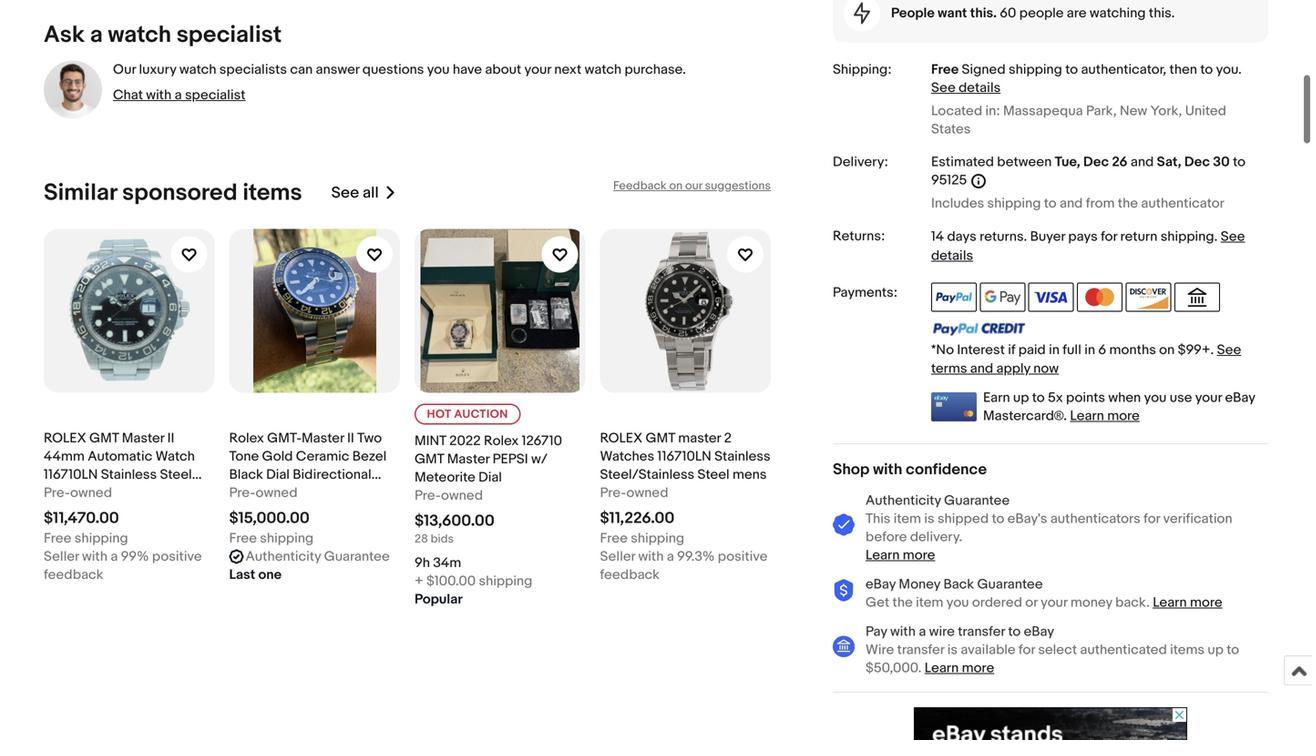 Task type: describe. For each thing, give the bounding box(es) containing it.
Last one text field
[[229, 566, 282, 585]]

days
[[947, 229, 977, 245]]

1 this. from the left
[[970, 5, 997, 22]]

owned inside mint 2022 rolex 126710 gmt master pepsi w/ meteorite dial pre-owned $13,600.00 28 bids 9h 34m + $100.00 shipping popular
[[441, 488, 483, 505]]

Authenticity Guarantee text field
[[246, 548, 390, 566]]

interest
[[957, 342, 1005, 359]]

park,
[[1086, 103, 1117, 119]]

mastercard®.
[[983, 408, 1067, 424]]

44mm
[[44, 449, 85, 465]]

$11,226.00 text field
[[600, 509, 675, 529]]

have
[[453, 62, 482, 78]]

states
[[931, 121, 971, 138]]

authenticity guarantee
[[246, 549, 390, 565]]

mint
[[415, 434, 446, 450]]

seller inside pre-owned $11,470.00 free shipping seller with a 99% positive feedback
[[44, 549, 79, 565]]

28 bids text field
[[415, 533, 454, 547]]

watches
[[600, 449, 654, 465]]

you inside free signed shipping to authenticator, then to you . see details located in: massapequa park, new york, united states
[[1216, 62, 1238, 78]]

shipping inside mint 2022 rolex 126710 gmt master pepsi w/ meteorite dial pre-owned $13,600.00 28 bids 9h 34m + $100.00 shipping popular
[[479, 574, 532, 590]]

purchase.
[[625, 62, 686, 78]]

34m
[[433, 556, 461, 572]]

14 days returns . buyer pays for return shipping .
[[931, 229, 1221, 245]]

is inside wire transfer is available for select authenticated items up to $50,000.
[[947, 642, 958, 659]]

seller inside rolex gmt master 2 watches 116710ln stainless steel/stainless steel mens pre-owned $11,226.00 free shipping seller with a 99.3% positive feedback
[[600, 549, 635, 565]]

learn down wire on the bottom of the page
[[925, 660, 959, 677]]

0 horizontal spatial on
[[669, 179, 683, 193]]

$50,000.
[[866, 660, 922, 677]]

items inside wire transfer is available for select authenticated items up to $50,000.
[[1170, 642, 1205, 659]]

1 horizontal spatial .
[[1214, 229, 1218, 245]]

united
[[1185, 103, 1226, 119]]

shop with confidence
[[833, 460, 987, 480]]

free inside "pre-owned $15,000.00 free shipping"
[[229, 531, 257, 547]]

before
[[866, 529, 907, 546]]

2 this. from the left
[[1149, 5, 1175, 22]]

0 horizontal spatial .
[[1024, 229, 1027, 245]]

gmt for rolex gmt master ii 44mm automatic watch 116710ln stainless steel black
[[89, 431, 119, 447]]

months
[[1109, 342, 1156, 359]]

pay
[[866, 624, 887, 640]]

our luxury watch specialists can answer questions you have about your next watch purchase.
[[113, 62, 686, 78]]

if
[[1008, 342, 1015, 359]]

feedback inside pre-owned $11,470.00 free shipping seller with a 99% positive feedback
[[44, 567, 103, 584]]

pre- inside pre-owned $11,470.00 free shipping seller with a 99% positive feedback
[[44, 485, 70, 502]]

specialist for ask a watch specialist
[[176, 21, 282, 49]]

steel inside rolex gmt master ii 44mm automatic watch 116710ln stainless steel black
[[160, 467, 192, 483]]

returns
[[980, 229, 1024, 245]]

+ $100.00 shipping text field
[[415, 573, 532, 591]]

free inside rolex gmt master 2 watches 116710ln stainless steel/stainless steel mens pre-owned $11,226.00 free shipping seller with a 99.3% positive feedback
[[600, 531, 628, 547]]

learn inside authenticity guarantee this item is shipped to ebay's authenticators for verification before delivery. learn more
[[866, 547, 900, 564]]

$11,226.00
[[600, 509, 675, 529]]

$13,600.00 text field
[[415, 512, 495, 531]]

learn more link right back.
[[1153, 595, 1222, 611]]

+
[[415, 574, 423, 590]]

1 dec from the left
[[1083, 154, 1109, 171]]

with for shop
[[873, 460, 902, 480]]

feedback on our suggestions link
[[613, 179, 771, 193]]

learn down points
[[1070, 408, 1104, 424]]

0 vertical spatial the
[[1118, 196, 1138, 212]]

with details__icon image for pay with a wire transfer to ebay
[[833, 636, 855, 659]]

or
[[1025, 595, 1038, 611]]

wire transfer image
[[1174, 283, 1220, 312]]

details inside see details
[[931, 248, 973, 264]]

then
[[1170, 62, 1197, 78]]

2 horizontal spatial watch
[[585, 62, 622, 78]]

2 dec from the left
[[1184, 154, 1210, 171]]

1 horizontal spatial ebay
[[1024, 624, 1054, 640]]

26
[[1112, 154, 1128, 171]]

Seller with a 99.3% positive feedback text field
[[600, 548, 771, 585]]

0 horizontal spatial your
[[524, 62, 551, 78]]

2 vertical spatial your
[[1041, 595, 1067, 611]]

select
[[1038, 642, 1077, 659]]

gmt-
[[267, 431, 302, 447]]

ebay mastercard image
[[931, 393, 977, 422]]

with for chat
[[146, 87, 172, 104]]

chat with a specialist
[[113, 87, 246, 104]]

master for $15,000.00
[[302, 431, 344, 447]]

stainless inside rolex gmt master ii 44mm automatic watch 116710ln stainless steel black
[[101, 467, 157, 483]]

ebay's
[[1007, 511, 1047, 527]]

hot
[[427, 408, 451, 422]]

free inside pre-owned $11,470.00 free shipping seller with a 99% positive feedback
[[44, 531, 71, 547]]

up inside earn up to 5x points when you use your ebay mastercard®.
[[1013, 390, 1029, 406]]

get the item you ordered or your money back.
[[866, 595, 1150, 611]]

one
[[258, 567, 282, 584]]

tone
[[229, 449, 259, 465]]

steel inside rolex gmt master 2 watches 116710ln stainless steel/stainless steel mens pre-owned $11,226.00 free shipping seller with a 99.3% positive feedback
[[698, 467, 730, 483]]

1 vertical spatial learn more
[[1153, 595, 1222, 611]]

hot auction
[[427, 408, 508, 422]]

specialist for chat with a specialist
[[185, 87, 246, 104]]

meteorite
[[415, 470, 475, 486]]

want
[[938, 5, 967, 22]]

shipping inside rolex gmt master 2 watches 116710ln stainless steel/stainless steel mens pre-owned $11,226.00 free shipping seller with a 99.3% positive feedback
[[631, 531, 684, 547]]

all
[[363, 184, 379, 203]]

advertisement region
[[914, 708, 1187, 741]]

transfer inside wire transfer is available for select authenticated items up to $50,000.
[[897, 642, 944, 659]]

ask
[[44, 21, 85, 49]]

to inside earn up to 5x points when you use your ebay mastercard®.
[[1032, 390, 1045, 406]]

master for $11,470.00
[[122, 431, 164, 447]]

1 horizontal spatial bezel
[[352, 449, 387, 465]]

free inside free signed shipping to authenticator, then to you . see details located in: massapequa park, new york, united states
[[931, 62, 959, 78]]

w/
[[531, 452, 548, 468]]

learn more link down available
[[925, 660, 994, 677]]

see for see terms and apply now
[[1217, 342, 1241, 359]]

your inside earn up to 5x points when you use your ebay mastercard®.
[[1195, 390, 1222, 406]]

sponsored
[[122, 179, 237, 207]]

wire
[[866, 642, 894, 659]]

learn more for authenticated
[[925, 660, 994, 677]]

9h 34m text field
[[415, 555, 461, 573]]

available
[[961, 642, 1016, 659]]

ebay inside earn up to 5x points when you use your ebay mastercard®.
[[1225, 390, 1255, 406]]

1 in from the left
[[1049, 342, 1060, 359]]

2 vertical spatial guarantee
[[977, 577, 1043, 593]]

about
[[485, 62, 521, 78]]

people want this. 60 people are watching this.
[[891, 5, 1175, 22]]

owned inside pre-owned $11,470.00 free shipping seller with a 99% positive feedback
[[70, 485, 112, 502]]

is inside authenticity guarantee this item is shipped to ebay's authenticators for verification before delivery. learn more
[[924, 511, 935, 527]]

now
[[1033, 361, 1059, 377]]

6
[[1098, 342, 1106, 359]]

guarantee for authenticity guarantee
[[324, 549, 390, 565]]

shipping:
[[833, 62, 892, 78]]

tue,
[[1055, 154, 1080, 171]]

learn more link down the before
[[866, 547, 935, 564]]

30
[[1213, 154, 1230, 171]]

rolex gmt-master ii two tone gold ceramic bezel black dial bidirectional bezel
[[229, 431, 387, 502]]

see all link
[[331, 179, 397, 207]]

rolex inside mint 2022 rolex 126710 gmt master pepsi w/ meteorite dial pre-owned $13,600.00 28 bids 9h 34m + $100.00 shipping popular
[[484, 434, 519, 450]]

apply
[[996, 361, 1030, 377]]

$13,600.00
[[415, 512, 495, 531]]

a right ask
[[90, 21, 103, 49]]

14
[[931, 229, 944, 245]]

you down back
[[946, 595, 969, 611]]

. inside free signed shipping to authenticator, then to you . see details located in: massapequa park, new york, united states
[[1238, 62, 1242, 78]]

visa image
[[1028, 283, 1074, 312]]

116710ln inside rolex gmt master 2 watches 116710ln stainless steel/stainless steel mens pre-owned $11,226.00 free shipping seller with a 99.3% positive feedback
[[657, 449, 711, 465]]

$11,470.00 text field
[[44, 509, 119, 529]]

rolex inside rolex gmt-master ii two tone gold ceramic bezel black dial bidirectional bezel
[[229, 431, 264, 447]]

$100.00
[[426, 574, 476, 590]]

black inside rolex gmt master ii 44mm automatic watch 116710ln stainless steel black
[[44, 485, 78, 502]]

shipping inside free signed shipping to authenticator, then to you . see details located in: massapequa park, new york, united states
[[1009, 62, 1062, 78]]

to inside estimated between tue, dec 26 and sat, dec 30 to 95125
[[1233, 154, 1246, 171]]

verification
[[1163, 511, 1232, 527]]

master inside mint 2022 rolex 126710 gmt master pepsi w/ meteorite dial pre-owned $13,600.00 28 bids 9h 34m + $100.00 shipping popular
[[447, 452, 490, 468]]

watching
[[1090, 5, 1146, 22]]

delivery.
[[910, 529, 962, 546]]

126710
[[522, 434, 562, 450]]

$15,000.00
[[229, 509, 310, 529]]

learn more link down points
[[1070, 408, 1140, 424]]

money
[[1071, 595, 1112, 611]]

auction
[[454, 408, 508, 422]]

paid
[[1018, 342, 1046, 359]]

1 horizontal spatial for
[[1101, 229, 1117, 245]]

99.3%
[[677, 549, 715, 565]]

people
[[1019, 5, 1064, 22]]

details inside free signed shipping to authenticator, then to you . see details located in: massapequa park, new york, united states
[[959, 80, 1001, 96]]

earn
[[983, 390, 1010, 406]]

pre-owned text field for $15,000.00
[[229, 484, 297, 503]]

can
[[290, 62, 313, 78]]

paypal image
[[931, 283, 977, 312]]

1 horizontal spatial on
[[1159, 342, 1175, 359]]

bidirectional
[[293, 467, 371, 483]]

watch for luxury
[[179, 62, 216, 78]]

gold
[[262, 449, 293, 465]]

confidence
[[906, 460, 987, 480]]

black inside rolex gmt-master ii two tone gold ceramic bezel black dial bidirectional bezel
[[229, 467, 263, 483]]



Task type: vqa. For each thing, say whether or not it's contained in the screenshot.
"New Listing Mongoose Impasse Full Suspension Mountain Bike, Men and Women, 18-Inch Aluminum"
no



Task type: locate. For each thing, give the bounding box(es) containing it.
between
[[997, 154, 1052, 171]]

ebay up select
[[1024, 624, 1054, 640]]

0 horizontal spatial rolex
[[44, 431, 86, 447]]

free shipping text field for $11,226.00
[[600, 530, 684, 548]]

0 horizontal spatial black
[[44, 485, 78, 502]]

transfer
[[958, 624, 1005, 640], [897, 642, 944, 659]]

See all text field
[[331, 184, 379, 203]]

pre-owned $15,000.00 free shipping
[[229, 485, 314, 547]]

learn
[[1070, 408, 1104, 424], [866, 547, 900, 564], [1153, 595, 1187, 611], [925, 660, 959, 677]]

rolex inside rolex gmt master 2 watches 116710ln stainless steel/stainless steel mens pre-owned $11,226.00 free shipping seller with a 99.3% positive feedback
[[600, 431, 643, 447]]

pre- up $11,226.00
[[600, 485, 626, 502]]

pre- inside mint 2022 rolex 126710 gmt master pepsi w/ meteorite dial pre-owned $13,600.00 28 bids 9h 34m + $100.00 shipping popular
[[415, 488, 441, 505]]

learn more
[[1070, 408, 1140, 424], [1153, 595, 1222, 611], [925, 660, 994, 677]]

a down luxury
[[175, 87, 182, 104]]

2 rolex from the left
[[600, 431, 643, 447]]

learn more down available
[[925, 660, 994, 677]]

positive right 99.3%
[[718, 549, 768, 565]]

0 horizontal spatial positive
[[152, 549, 202, 565]]

0 horizontal spatial ii
[[167, 431, 174, 447]]

rolex inside rolex gmt master ii 44mm automatic watch 116710ln stainless steel black
[[44, 431, 86, 447]]

ii up watch
[[167, 431, 174, 447]]

on
[[669, 179, 683, 193], [1159, 342, 1175, 359]]

item down money
[[916, 595, 943, 611]]

authenticity up "this"
[[866, 493, 941, 509]]

pre-owned text field for $11,470.00
[[44, 484, 112, 503]]

2 see details link from the top
[[931, 229, 1245, 264]]

bezel
[[352, 449, 387, 465], [229, 485, 263, 502]]

gmt up automatic
[[89, 431, 119, 447]]

google pay image
[[980, 283, 1025, 312]]

earn up to 5x points when you use your ebay mastercard®.
[[983, 390, 1255, 424]]

see left all
[[331, 184, 359, 203]]

massapequa
[[1003, 103, 1083, 119]]

1 rolex from the left
[[44, 431, 86, 447]]

with details__icon image for ebay money back guarantee
[[833, 580, 855, 603]]

rolex for rolex gmt master 2 watches 116710ln stainless steel/stainless steel mens pre-owned $11,226.00 free shipping seller with a 99.3% positive feedback
[[600, 431, 643, 447]]

see inside free signed shipping to authenticator, then to you . see details located in: massapequa park, new york, united states
[[931, 80, 956, 96]]

1 horizontal spatial the
[[1118, 196, 1138, 212]]

guarantee inside authenticity guarantee this item is shipped to ebay's authenticators for verification before delivery. learn more
[[944, 493, 1010, 509]]

Free shipping text field
[[229, 530, 314, 548]]

signed
[[962, 62, 1006, 78]]

1 horizontal spatial dec
[[1184, 154, 1210, 171]]

0 vertical spatial details
[[959, 80, 1001, 96]]

$99+.
[[1178, 342, 1214, 359]]

pre- up $11,470.00
[[44, 485, 70, 502]]

bezel up $15,000.00 text field
[[229, 485, 263, 502]]

free shipping text field down $11,470.00
[[44, 530, 128, 548]]

see terms and apply now
[[931, 342, 1241, 377]]

1 horizontal spatial authenticity
[[866, 493, 941, 509]]

0 horizontal spatial watch
[[108, 21, 171, 49]]

shipping down $11,226.00
[[631, 531, 684, 547]]

for left verification
[[1144, 511, 1160, 527]]

authenticity inside authenticity guarantee this item is shipped to ebay's authenticators for verification before delivery. learn more
[[866, 493, 941, 509]]

with
[[146, 87, 172, 104], [873, 460, 902, 480], [82, 549, 107, 565], [638, 549, 664, 565], [890, 624, 916, 640]]

owned up $11,470.00
[[70, 485, 112, 502]]

returns:
[[833, 228, 885, 245]]

and right the 26
[[1131, 154, 1154, 171]]

to
[[1065, 62, 1078, 78], [1200, 62, 1213, 78], [1233, 154, 1246, 171], [1044, 196, 1057, 212], [1032, 390, 1045, 406], [992, 511, 1004, 527], [1008, 624, 1021, 640], [1227, 642, 1239, 659]]

mint 2022 rolex 126710 gmt master pepsi w/ meteorite dial pre-owned $13,600.00 28 bids 9h 34m + $100.00 shipping popular
[[415, 434, 562, 608]]

last
[[229, 567, 255, 584]]

0 horizontal spatial learn more
[[925, 660, 994, 677]]

0 horizontal spatial for
[[1019, 642, 1035, 659]]

1 horizontal spatial free shipping text field
[[600, 530, 684, 548]]

authenticity guarantee this item is shipped to ebay's authenticators for verification before delivery. learn more
[[866, 493, 1232, 564]]

buyer
[[1030, 229, 1065, 245]]

a inside rolex gmt master 2 watches 116710ln stainless steel/stainless steel mens pre-owned $11,226.00 free shipping seller with a 99.3% positive feedback
[[667, 549, 674, 565]]

the
[[1118, 196, 1138, 212], [893, 595, 913, 611]]

rolex up the 44mm
[[44, 431, 86, 447]]

owned inside rolex gmt master 2 watches 116710ln stainless steel/stainless steel mens pre-owned $11,226.00 free shipping seller with a 99.3% positive feedback
[[626, 485, 668, 502]]

learn right back.
[[1153, 595, 1187, 611]]

1 vertical spatial and
[[1060, 196, 1083, 212]]

to inside wire transfer is available for select authenticated items up to $50,000.
[[1227, 642, 1239, 659]]

more for learn more "link" below points
[[1107, 408, 1140, 424]]

116710ln down the 44mm
[[44, 467, 98, 483]]

with inside rolex gmt master 2 watches 116710ln stainless steel/stainless steel mens pre-owned $11,226.00 free shipping seller with a 99.3% positive feedback
[[638, 549, 664, 565]]

2 feedback from the left
[[600, 567, 660, 584]]

a inside pre-owned $11,470.00 free shipping seller with a 99% positive feedback
[[111, 549, 118, 565]]

suggestions
[[705, 179, 771, 193]]

ii inside rolex gmt master ii 44mm automatic watch 116710ln stainless steel black
[[167, 431, 174, 447]]

1 vertical spatial on
[[1159, 342, 1175, 359]]

1 vertical spatial ebay
[[866, 577, 896, 593]]

seller
[[44, 549, 79, 565], [600, 549, 635, 565]]

and
[[1131, 154, 1154, 171], [1060, 196, 1083, 212], [970, 361, 993, 377]]

master
[[678, 431, 721, 447]]

0 vertical spatial 116710ln
[[657, 449, 711, 465]]

gmt inside rolex gmt master 2 watches 116710ln stainless steel/stainless steel mens pre-owned $11,226.00 free shipping seller with a 99.3% positive feedback
[[646, 431, 675, 447]]

with left 99%
[[82, 549, 107, 565]]

Pre-owned text field
[[44, 484, 112, 503], [229, 484, 297, 503]]

0 horizontal spatial dec
[[1083, 154, 1109, 171]]

0 horizontal spatial dial
[[266, 467, 290, 483]]

1 vertical spatial guarantee
[[324, 549, 390, 565]]

item up the before
[[894, 511, 921, 527]]

dial inside rolex gmt-master ii two tone gold ceramic bezel black dial bidirectional bezel
[[266, 467, 290, 483]]

dec
[[1083, 154, 1109, 171], [1184, 154, 1210, 171]]

shipping down $15,000.00
[[260, 531, 314, 547]]

1 vertical spatial authenticity
[[246, 549, 321, 565]]

0 horizontal spatial transfer
[[897, 642, 944, 659]]

gmt up the watches
[[646, 431, 675, 447]]

with details__icon image for authenticity guarantee
[[833, 514, 855, 537]]

shipping
[[1009, 62, 1062, 78], [987, 196, 1041, 212], [1161, 229, 1214, 245], [75, 531, 128, 547], [260, 531, 314, 547], [631, 531, 684, 547], [479, 574, 532, 590]]

rolex up the watches
[[600, 431, 643, 447]]

shipping inside "pre-owned $15,000.00 free shipping"
[[260, 531, 314, 547]]

1 steel from the left
[[160, 467, 192, 483]]

1 horizontal spatial pre-owned text field
[[600, 484, 668, 503]]

authenticity inside text box
[[246, 549, 321, 565]]

with right pay
[[890, 624, 916, 640]]

more inside authenticity guarantee this item is shipped to ebay's authenticators for verification before delivery. learn more
[[903, 547, 935, 564]]

1 free shipping text field from the left
[[44, 530, 128, 548]]

guarantee left 9h
[[324, 549, 390, 565]]

2 vertical spatial learn more
[[925, 660, 994, 677]]

2 steel from the left
[[698, 467, 730, 483]]

master up automatic
[[122, 431, 164, 447]]

with details__icon image
[[854, 2, 870, 24], [833, 514, 855, 537], [833, 580, 855, 603], [833, 636, 855, 659]]

1 horizontal spatial ii
[[347, 431, 354, 447]]

ii for $11,470.00
[[167, 431, 174, 447]]

with for pay
[[890, 624, 916, 640]]

feedback down $11,470.00 text box
[[44, 567, 103, 584]]

gmt inside rolex gmt master ii 44mm automatic watch 116710ln stainless steel black
[[89, 431, 119, 447]]

0 vertical spatial authenticity
[[866, 493, 941, 509]]

1 positive from the left
[[152, 549, 202, 565]]

1 feedback from the left
[[44, 567, 103, 584]]

located
[[931, 103, 982, 119]]

1 vertical spatial up
[[1208, 642, 1224, 659]]

0 vertical spatial learn more
[[1070, 408, 1140, 424]]

on left $99+.
[[1159, 342, 1175, 359]]

for inside authenticity guarantee this item is shipped to ebay's authenticators for verification before delivery. learn more
[[1144, 511, 1160, 527]]

0 vertical spatial item
[[894, 511, 921, 527]]

positive
[[152, 549, 202, 565], [718, 549, 768, 565]]

shipping right $100.00
[[479, 574, 532, 590]]

2 free shipping text field from the left
[[600, 530, 684, 548]]

authenticity down free shipping text field
[[246, 549, 321, 565]]

2 vertical spatial and
[[970, 361, 993, 377]]

. down authenticator
[[1214, 229, 1218, 245]]

owned down meteorite
[[441, 488, 483, 505]]

0 horizontal spatial feedback
[[44, 567, 103, 584]]

see for see details
[[1221, 229, 1245, 245]]

1 horizontal spatial rolex
[[484, 434, 519, 450]]

black
[[229, 467, 263, 483], [44, 485, 78, 502]]

ii for $15,000.00
[[347, 431, 354, 447]]

pepsi
[[493, 452, 528, 468]]

details down signed
[[959, 80, 1001, 96]]

and inside see terms and apply now
[[970, 361, 993, 377]]

ii
[[167, 431, 174, 447], [347, 431, 354, 447]]

learn down the before
[[866, 547, 900, 564]]

with details__icon image left wire
[[833, 636, 855, 659]]

luxury
[[139, 62, 176, 78]]

0 vertical spatial items
[[243, 179, 302, 207]]

1 vertical spatial see details link
[[931, 229, 1245, 264]]

watch for a
[[108, 21, 171, 49]]

stainless
[[714, 449, 770, 465], [101, 467, 157, 483]]

with inside pre-owned $11,470.00 free shipping seller with a 99% positive feedback
[[82, 549, 107, 565]]

learn more for you
[[1070, 408, 1140, 424]]

rolex for rolex gmt master ii 44mm automatic watch 116710ln stainless steel black
[[44, 431, 86, 447]]

chat
[[113, 87, 143, 104]]

0 horizontal spatial 116710ln
[[44, 467, 98, 483]]

0 vertical spatial stainless
[[714, 449, 770, 465]]

free down $11,226.00
[[600, 531, 628, 547]]

back
[[943, 577, 974, 593]]

pre- down meteorite
[[415, 488, 441, 505]]

guarantee
[[944, 493, 1010, 509], [324, 549, 390, 565], [977, 577, 1043, 593]]

1 horizontal spatial seller
[[600, 549, 635, 565]]

stainless down automatic
[[101, 467, 157, 483]]

steel down watch
[[160, 467, 192, 483]]

1 vertical spatial the
[[893, 595, 913, 611]]

wire transfer is available for select authenticated items up to $50,000.
[[866, 642, 1239, 677]]

more down when
[[1107, 408, 1140, 424]]

dial inside mint 2022 rolex 126710 gmt master pepsi w/ meteorite dial pre-owned $13,600.00 28 bids 9h 34m + $100.00 shipping popular
[[478, 470, 502, 486]]

1 horizontal spatial master
[[302, 431, 344, 447]]

$15,000.00 text field
[[229, 509, 310, 529]]

0 vertical spatial bezel
[[352, 449, 387, 465]]

mens
[[733, 467, 767, 483]]

seller down $11,470.00
[[44, 549, 79, 565]]

60
[[1000, 5, 1016, 22]]

stainless inside rolex gmt master 2 watches 116710ln stainless steel/stainless steel mens pre-owned $11,226.00 free shipping seller with a 99.3% positive feedback
[[714, 449, 770, 465]]

2 positive from the left
[[718, 549, 768, 565]]

0 horizontal spatial and
[[970, 361, 993, 377]]

next
[[554, 62, 582, 78]]

2022
[[449, 434, 481, 450]]

free shipping text field for $11,470.00
[[44, 530, 128, 548]]

feedback on our suggestions
[[613, 179, 771, 193]]

in left 6
[[1084, 342, 1095, 359]]

see for see all
[[331, 184, 359, 203]]

feedback
[[613, 179, 667, 193]]

pre-owned text field for $13,600.00
[[415, 487, 483, 505]]

see details
[[931, 229, 1245, 264]]

master card image
[[1077, 283, 1123, 312]]

0 horizontal spatial items
[[243, 179, 302, 207]]

authenticity for authenticity guarantee this item is shipped to ebay's authenticators for verification before delivery. learn more
[[866, 493, 941, 509]]

0 horizontal spatial ebay
[[866, 577, 896, 593]]

similar
[[44, 179, 117, 207]]

see
[[931, 80, 956, 96], [331, 184, 359, 203], [1221, 229, 1245, 245], [1217, 342, 1241, 359]]

with down luxury
[[146, 87, 172, 104]]

your
[[524, 62, 551, 78], [1195, 390, 1222, 406], [1041, 595, 1067, 611]]

in left full
[[1049, 342, 1060, 359]]

ebay money back guarantee
[[866, 577, 1043, 593]]

more for learn more "link" below available
[[962, 660, 994, 677]]

to inside authenticity guarantee this item is shipped to ebay's authenticators for verification before delivery. learn more
[[992, 511, 1004, 527]]

positive inside rolex gmt master 2 watches 116710ln stainless steel/stainless steel mens pre-owned $11,226.00 free shipping seller with a 99.3% positive feedback
[[718, 549, 768, 565]]

questions
[[362, 62, 424, 78]]

for inside wire transfer is available for select authenticated items up to $50,000.
[[1019, 642, 1035, 659]]

more for learn more "link" right of back.
[[1190, 595, 1222, 611]]

for left select
[[1019, 642, 1035, 659]]

item
[[894, 511, 921, 527], [916, 595, 943, 611]]

1 horizontal spatial stainless
[[714, 449, 770, 465]]

see down authenticator
[[1221, 229, 1245, 245]]

master down '2022'
[[447, 452, 490, 468]]

1 horizontal spatial and
[[1060, 196, 1083, 212]]

dial
[[266, 467, 290, 483], [478, 470, 502, 486]]

1 vertical spatial for
[[1144, 511, 1160, 527]]

with down $11,226.00
[[638, 549, 664, 565]]

owned inside "pre-owned $15,000.00 free shipping"
[[256, 485, 297, 502]]

discover image
[[1126, 283, 1171, 312]]

see details link down includes shipping to and from the authenticator
[[931, 229, 1245, 264]]

master inside rolex gmt-master ii two tone gold ceramic bezel black dial bidirectional bezel
[[302, 431, 344, 447]]

popular
[[415, 592, 463, 608]]

positive right 99%
[[152, 549, 202, 565]]

1 horizontal spatial positive
[[718, 549, 768, 565]]

the down money
[[893, 595, 913, 611]]

watch
[[108, 21, 171, 49], [179, 62, 216, 78], [585, 62, 622, 78]]

shipping inside pre-owned $11,470.00 free shipping seller with a 99% positive feedback
[[75, 531, 128, 547]]

delivery:
[[833, 154, 888, 171]]

1 horizontal spatial pre-owned text field
[[229, 484, 297, 503]]

0 vertical spatial see details link
[[931, 80, 1001, 96]]

with details__icon image for people want this.
[[854, 2, 870, 24]]

2 horizontal spatial and
[[1131, 154, 1154, 171]]

you left use
[[1144, 390, 1167, 406]]

0 horizontal spatial up
[[1013, 390, 1029, 406]]

1 vertical spatial items
[[1170, 642, 1205, 659]]

steel/stainless
[[600, 467, 694, 483]]

0 horizontal spatial bezel
[[229, 485, 263, 502]]

1 ii from the left
[[167, 431, 174, 447]]

1 horizontal spatial watch
[[179, 62, 216, 78]]

Popular text field
[[415, 591, 463, 609]]

0 vertical spatial black
[[229, 467, 263, 483]]

pre-owned text field up $15,000.00
[[229, 484, 297, 503]]

shipping up massapequa
[[1009, 62, 1062, 78]]

guarantee for authenticity guarantee this item is shipped to ebay's authenticators for verification before delivery. learn more
[[944, 493, 1010, 509]]

pre- inside "pre-owned $15,000.00 free shipping"
[[229, 485, 256, 502]]

specialist down specialists on the top of the page
[[185, 87, 246, 104]]

2 horizontal spatial master
[[447, 452, 490, 468]]

with right shop
[[873, 460, 902, 480]]

you inside earn up to 5x points when you use your ebay mastercard®.
[[1144, 390, 1167, 406]]

from
[[1086, 196, 1115, 212]]

up inside wire transfer is available for select authenticated items up to $50,000.
[[1208, 642, 1224, 659]]

shipping up "returns"
[[987, 196, 1041, 212]]

estimated between tue, dec 26 and sat, dec 30 to 95125
[[931, 154, 1246, 189]]

learn more link
[[1070, 408, 1140, 424], [866, 547, 935, 564], [1153, 595, 1222, 611], [925, 660, 994, 677]]

9h
[[415, 556, 430, 572]]

our
[[685, 179, 702, 193]]

1 horizontal spatial black
[[229, 467, 263, 483]]

specialist up specialists on the top of the page
[[176, 21, 282, 49]]

2 in from the left
[[1084, 342, 1095, 359]]

and down interest
[[970, 361, 993, 377]]

gmt for rolex gmt master 2 watches 116710ln stainless steel/stainless steel mens pre-owned $11,226.00 free shipping seller with a 99.3% positive feedback
[[646, 431, 675, 447]]

dec left '30' in the right top of the page
[[1184, 154, 1210, 171]]

see inside see terms and apply now
[[1217, 342, 1241, 359]]

1 horizontal spatial rolex
[[600, 431, 643, 447]]

1 horizontal spatial feedback
[[600, 567, 660, 584]]

when
[[1108, 390, 1141, 406]]

gmt
[[89, 431, 119, 447], [646, 431, 675, 447], [415, 452, 444, 468]]

rolex up pepsi
[[484, 434, 519, 450]]

you left have
[[427, 62, 450, 78]]

ebay up get
[[866, 577, 896, 593]]

1 vertical spatial bezel
[[229, 485, 263, 502]]

this. right watching at the right
[[1149, 5, 1175, 22]]

with details__icon image left get
[[833, 580, 855, 603]]

watch right next
[[585, 62, 622, 78]]

see up located
[[931, 80, 956, 96]]

answer
[[316, 62, 359, 78]]

0 vertical spatial up
[[1013, 390, 1029, 406]]

116710ln inside rolex gmt master ii 44mm automatic watch 116710ln stainless steel black
[[44, 467, 98, 483]]

2 horizontal spatial your
[[1195, 390, 1222, 406]]

2 horizontal spatial learn more
[[1153, 595, 1222, 611]]

0 vertical spatial your
[[524, 62, 551, 78]]

your right "or"
[[1041, 595, 1067, 611]]

1 horizontal spatial this.
[[1149, 5, 1175, 22]]

1 vertical spatial details
[[931, 248, 973, 264]]

Free shipping text field
[[44, 530, 128, 548], [600, 530, 684, 548]]

item inside authenticity guarantee this item is shipped to ebay's authenticators for verification before delivery. learn more
[[894, 511, 921, 527]]

rolex gmt master 2 watches 116710ln stainless steel/stainless steel mens pre-owned $11,226.00 free shipping seller with a 99.3% positive feedback
[[600, 431, 771, 584]]

0 horizontal spatial steel
[[160, 467, 192, 483]]

guarantee inside text box
[[324, 549, 390, 565]]

learn more right back.
[[1153, 595, 1222, 611]]

1 horizontal spatial steel
[[698, 467, 730, 483]]

dial down gold
[[266, 467, 290, 483]]

a left wire on the bottom of the page
[[919, 624, 926, 640]]

116710ln down the master
[[657, 449, 711, 465]]

1 vertical spatial item
[[916, 595, 943, 611]]

*no interest if paid in full in 6 months on $99+.
[[931, 342, 1217, 359]]

more down delivery.
[[903, 547, 935, 564]]

you right then at the top of the page
[[1216, 62, 1238, 78]]

0 horizontal spatial is
[[924, 511, 935, 527]]

0 horizontal spatial pre-owned text field
[[44, 484, 112, 503]]

feedback
[[44, 567, 103, 584], [600, 567, 660, 584]]

pre-owned text field for $11,226.00
[[600, 484, 668, 503]]

shipping down $11,470.00 text box
[[75, 531, 128, 547]]

2 horizontal spatial for
[[1144, 511, 1160, 527]]

1 vertical spatial black
[[44, 485, 78, 502]]

1 vertical spatial transfer
[[897, 642, 944, 659]]

0 horizontal spatial gmt
[[89, 431, 119, 447]]

1 seller from the left
[[44, 549, 79, 565]]

1 horizontal spatial dial
[[478, 470, 502, 486]]

0 horizontal spatial pre-owned text field
[[415, 487, 483, 505]]

0 horizontal spatial this.
[[970, 5, 997, 22]]

1 horizontal spatial is
[[947, 642, 958, 659]]

and inside estimated between tue, dec 26 and sat, dec 30 to 95125
[[1131, 154, 1154, 171]]

2 seller from the left
[[600, 549, 635, 565]]

shipping down authenticator
[[1161, 229, 1214, 245]]

authenticity for authenticity guarantee
[[246, 549, 321, 565]]

Seller with a 99% positive feedback text field
[[44, 548, 215, 585]]

0 horizontal spatial rolex
[[229, 431, 264, 447]]

0 horizontal spatial the
[[893, 595, 913, 611]]

pre- down tone
[[229, 485, 256, 502]]

pre- inside rolex gmt master 2 watches 116710ln stainless steel/stainless steel mens pre-owned $11,226.00 free shipping seller with a 99.3% positive feedback
[[600, 485, 626, 502]]

0 horizontal spatial stainless
[[101, 467, 157, 483]]

0 horizontal spatial seller
[[44, 549, 79, 565]]

1 vertical spatial specialist
[[185, 87, 246, 104]]

2 pre-owned text field from the left
[[229, 484, 297, 503]]

ii inside rolex gmt-master ii two tone gold ceramic bezel black dial bidirectional bezel
[[347, 431, 354, 447]]

0 horizontal spatial free shipping text field
[[44, 530, 128, 548]]

paypal credit image
[[931, 322, 1026, 337]]

gmt down mint
[[415, 452, 444, 468]]

dec left the 26
[[1083, 154, 1109, 171]]

positive inside pre-owned $11,470.00 free shipping seller with a 99% positive feedback
[[152, 549, 202, 565]]

use
[[1170, 390, 1192, 406]]

back.
[[1115, 595, 1150, 611]]

1 see details link from the top
[[931, 80, 1001, 96]]

28
[[415, 533, 428, 547]]

a left 99.3%
[[667, 549, 674, 565]]

1 horizontal spatial items
[[1170, 642, 1205, 659]]

stainless up mens
[[714, 449, 770, 465]]

people
[[891, 5, 935, 22]]

seller down $11,226.00
[[600, 549, 635, 565]]

2 ii from the left
[[347, 431, 354, 447]]

pre-owned text field down meteorite
[[415, 487, 483, 505]]

dial down pepsi
[[478, 470, 502, 486]]

2 vertical spatial ebay
[[1024, 624, 1054, 640]]

gmt inside mint 2022 rolex 126710 gmt master pepsi w/ meteorite dial pre-owned $13,600.00 28 bids 9h 34m + $100.00 shipping popular
[[415, 452, 444, 468]]

pay with a wire transfer to ebay
[[866, 624, 1054, 640]]

*no
[[931, 342, 954, 359]]

2 horizontal spatial .
[[1238, 62, 1242, 78]]

. left buyer
[[1024, 229, 1027, 245]]

1 horizontal spatial 116710ln
[[657, 449, 711, 465]]

1 horizontal spatial transfer
[[958, 624, 1005, 640]]

transfer down wire on the bottom of the page
[[897, 642, 944, 659]]

2 horizontal spatial ebay
[[1225, 390, 1255, 406]]

return
[[1120, 229, 1158, 245]]

116710ln
[[657, 449, 711, 465], [44, 467, 98, 483]]

feedback inside rolex gmt master 2 watches 116710ln stainless steel/stainless steel mens pre-owned $11,226.00 free shipping seller with a 99.3% positive feedback
[[600, 567, 660, 584]]

0 horizontal spatial master
[[122, 431, 164, 447]]

master inside rolex gmt master ii 44mm automatic watch 116710ln stainless steel black
[[122, 431, 164, 447]]

2 horizontal spatial gmt
[[646, 431, 675, 447]]

get
[[866, 595, 889, 611]]

transfer up available
[[958, 624, 1005, 640]]

is down pay with a wire transfer to ebay
[[947, 642, 958, 659]]

free down $15,000.00
[[229, 531, 257, 547]]

Pre-owned text field
[[600, 484, 668, 503], [415, 487, 483, 505]]

1 pre-owned text field from the left
[[44, 484, 112, 503]]

your right use
[[1195, 390, 1222, 406]]

shipped
[[938, 511, 989, 527]]

see inside see details
[[1221, 229, 1245, 245]]

free shipping text field down $11,226.00
[[600, 530, 684, 548]]

guarantee up get the item you ordered or your money back. at the bottom right
[[977, 577, 1043, 593]]



